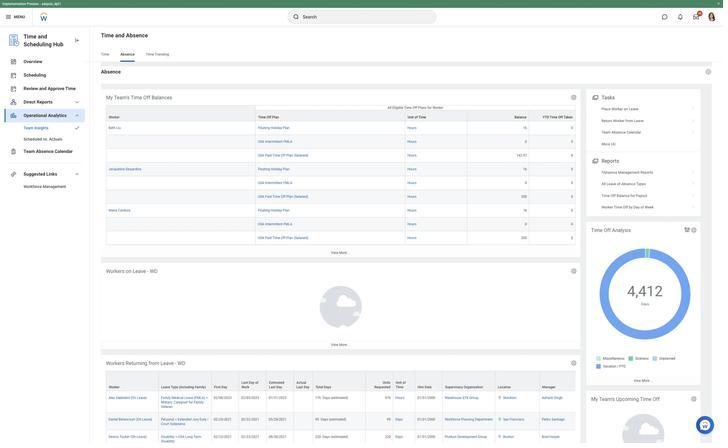 Task type: vqa. For each thing, say whether or not it's contained in the screenshot.


Task type: locate. For each thing, give the bounding box(es) containing it.
worker right place
[[612, 107, 623, 111]]

veteran
[[161, 405, 173, 409]]

1 intermittent from the top
[[265, 140, 283, 144]]

and
[[115, 32, 125, 39], [38, 33, 47, 40], [39, 86, 47, 91]]

time inside "element"
[[640, 396, 652, 402]]

workforce inside 'workers returning from leave - wd' element
[[445, 418, 460, 422]]

pedro santiago
[[542, 418, 565, 422]]

time off analysis
[[591, 227, 631, 233]]

floating for beth liu
[[258, 126, 270, 130]]

leave) right betancourt
[[142, 418, 152, 422]]

daniel betancourt (on leave)
[[109, 418, 152, 422]]

0 horizontal spatial 220
[[315, 435, 321, 439]]

group right development
[[478, 435, 487, 439]]

leave type (including family)
[[161, 385, 206, 389]]

9 row from the top
[[106, 204, 576, 217]]

02/23/2021 right /
[[214, 418, 232, 422]]

2 usa intermittent fmla from the top
[[258, 181, 292, 185]]

worker button up alex sabbatini (on leave) link at the left of the page
[[106, 371, 159, 391]]

usa intermittent fmla
[[258, 140, 292, 144], [258, 181, 292, 185], [258, 222, 292, 226]]

3 floating from the top
[[258, 208, 270, 212]]

insights
[[34, 126, 48, 130]]

scheduling inside time and scheduling hub
[[24, 41, 52, 48]]

1 horizontal spatial reports
[[602, 158, 619, 164]]

usa intermittent fmla for second usa intermittent fmla link from the bottom
[[258, 181, 292, 185]]

overview link
[[4, 55, 85, 68]]

cell
[[106, 135, 256, 149], [106, 149, 256, 162], [106, 176, 256, 190], [106, 190, 256, 204], [106, 217, 256, 231], [106, 231, 256, 245], [294, 391, 313, 413], [294, 413, 313, 430], [294, 430, 313, 443]]

all inside popup button
[[388, 106, 392, 110]]

list containing *absence management reports
[[586, 167, 701, 213]]

chevron down small image right links
[[74, 171, 81, 178]]

chevron right image for *absence management reports
[[690, 168, 697, 174]]

all left eligible
[[388, 106, 392, 110]]

0 vertical spatial family
[[161, 396, 171, 400]]

2 16 from the top
[[523, 167, 527, 171]]

last inside actual last day
[[297, 385, 303, 389]]

scheduled vs. actuals
[[24, 137, 62, 141]]

200
[[521, 195, 527, 199], [521, 236, 527, 240]]

from down place worker on leave
[[626, 119, 633, 123]]

team up scheduled
[[24, 126, 33, 130]]

220 for 220  days (estimated)
[[315, 435, 321, 439]]

2 intermittent from the top
[[265, 181, 283, 185]]

management down links
[[43, 184, 66, 189]]

navigation pane region
[[0, 26, 90, 443]]

review and approve time
[[24, 86, 76, 91]]

workforce left the planning
[[445, 418, 460, 422]]

- inside menu banner
[[40, 2, 41, 6]]

1 16 from the top
[[523, 126, 527, 130]]

maria cardoza link
[[109, 207, 130, 212]]

(estimated) down 95  days (estimated)
[[331, 435, 348, 439]]

1 vertical spatial holiday
[[271, 167, 282, 171]]

week
[[645, 205, 654, 209]]

1 days link from the top
[[396, 416, 403, 422]]

1 vertical spatial worker button
[[106, 371, 159, 391]]

supervisory
[[445, 385, 463, 389]]

team absence calendar down return worker from leave
[[602, 130, 641, 134]]

view team image
[[10, 99, 17, 105]]

worker right plans
[[433, 106, 443, 110]]

group for warehouse stk group
[[470, 396, 479, 400]]

scheduled
[[24, 137, 42, 141]]

from right returning
[[149, 360, 159, 366]]

worker inside column header
[[109, 385, 120, 389]]

12 row from the top
[[106, 371, 723, 391]]

1 usa paid time off plan  (salaried) from the top
[[258, 154, 308, 157]]

0 vertical spatial management
[[618, 170, 640, 174]]

of up 02/03/2023
[[255, 381, 258, 385]]

calendar user solid image inside review and approve time link
[[10, 85, 17, 92]]

1 vertical spatial floating
[[258, 167, 270, 171]]

... inside workers on leave - wd element
[[348, 343, 351, 347]]

2 list from the top
[[586, 167, 701, 213]]

notifications large image
[[678, 14, 683, 20]]

of inside unit of time column header
[[403, 381, 406, 385]]

and inside time and scheduling hub
[[38, 33, 47, 40]]

leave type (including family) column header
[[159, 371, 212, 391]]

1 vertical spatial days link
[[396, 434, 403, 439]]

2 chevron right image from the top
[[690, 128, 697, 134]]

workers on leave - wd element
[[101, 263, 581, 349]]

chevron right image
[[690, 117, 697, 122], [690, 168, 697, 174], [690, 180, 697, 185], [690, 203, 697, 209]]

scheduling down 'overview'
[[24, 72, 46, 78]]

3 holiday from the top
[[271, 208, 282, 212]]

units requested column header
[[366, 371, 393, 391]]

(on for sabbatini
[[131, 396, 136, 400]]

(estimated) for 220  days (estimated)
[[331, 435, 348, 439]]

off inside time off plan popup button
[[267, 115, 271, 119]]

02/23/2021
[[214, 418, 232, 422], [214, 435, 232, 439], [241, 435, 259, 439]]

95 for 95
[[387, 418, 391, 422]]

off inside my team's upcoming time off "element"
[[653, 396, 660, 402]]

workers returning from leave - wd element
[[101, 355, 723, 443]]

0 vertical spatial floating holiday plan
[[258, 126, 290, 130]]

4 chevron right image from the top
[[690, 203, 697, 209]]

10 row from the top
[[106, 217, 576, 231]]

tab list containing time
[[95, 48, 718, 62]]

day down estimated on the left of the page
[[276, 385, 282, 389]]

view for wd
[[331, 343, 338, 347]]

location image left san
[[498, 417, 502, 421]]

02/23/2021 down 02/22/2021
[[241, 435, 259, 439]]

chevron down small image for reports
[[74, 99, 81, 105]]

> right (fmla)
[[206, 396, 208, 400]]

1 vertical spatial unit
[[396, 381, 402, 385]]

intermittent
[[265, 140, 283, 144], [265, 181, 283, 185], [265, 222, 283, 226]]

estimated
[[269, 381, 284, 385]]

organization
[[464, 385, 483, 389]]

actual last day
[[297, 381, 310, 389]]

3 intermittent from the top
[[265, 222, 283, 226]]

2 horizontal spatial for
[[631, 193, 635, 198]]

all leave of absence types link
[[586, 178, 701, 190]]

1 horizontal spatial balance
[[617, 193, 630, 198]]

calendar user solid image up view team image
[[10, 85, 17, 92]]

worker button down balances on the left
[[106, 106, 255, 121]]

desjardins
[[126, 167, 141, 171]]

list
[[586, 103, 701, 150], [586, 167, 701, 213]]

location image for san francisco
[[498, 417, 502, 421]]

0 vertical spatial list
[[586, 103, 701, 150]]

calendar user solid image down dashboard icon
[[10, 72, 17, 79]]

1 vertical spatial calendar user solid image
[[10, 85, 17, 92]]

alex sabbatini (on leave) link
[[109, 395, 147, 400]]

last for estimated last day
[[269, 385, 276, 389]]

all eligible time off plans for worker
[[388, 106, 443, 110]]

1 usa intermittent fmla from the top
[[258, 140, 292, 144]]

actual last day column header
[[294, 371, 313, 391]]

team's for time
[[114, 95, 130, 100]]

view more ... inside the my team's time off balances element
[[331, 251, 351, 255]]

0 vertical spatial 200
[[521, 195, 527, 199]]

long
[[185, 435, 193, 439]]

usa intermittent fmla for 3rd usa intermittent fmla link from the bottom
[[258, 140, 292, 144]]

1 200 from the top
[[521, 195, 527, 199]]

15 row from the top
[[106, 430, 723, 443]]

supervisory organization button
[[443, 371, 495, 391]]

1 location image from the top
[[498, 396, 502, 400]]

day inside actual last day
[[304, 385, 310, 389]]

last inside estimated last day
[[269, 385, 276, 389]]

1 vertical spatial for
[[631, 193, 635, 198]]

3 floating holiday plan from the top
[[258, 208, 290, 212]]

2 usa paid time off plan  (salaried) from the top
[[258, 195, 308, 199]]

balance
[[515, 115, 527, 119], [617, 193, 630, 198]]

operational analytics button
[[4, 109, 85, 122]]

> for long
[[176, 435, 177, 439]]

6 row from the top
[[106, 162, 576, 176]]

day right by
[[634, 205, 640, 209]]

1 vertical spatial list
[[586, 167, 701, 213]]

justify image
[[5, 13, 12, 20]]

1 horizontal spatial last
[[269, 385, 276, 389]]

last down the 'actual'
[[297, 385, 303, 389]]

tab list
[[95, 48, 718, 62]]

usa
[[258, 140, 264, 144], [258, 154, 264, 157], [258, 181, 264, 185], [258, 195, 264, 199], [258, 222, 264, 226], [258, 236, 264, 240], [178, 435, 184, 439]]

configure my team's upcoming time off image
[[691, 396, 697, 402]]

view inside time off analysis element
[[634, 379, 641, 383]]

2 vertical spatial >
[[176, 435, 177, 439]]

1 chevron right image from the top
[[690, 105, 697, 111]]

inbox large image
[[694, 14, 699, 20]]

2 vertical spatial reports
[[641, 170, 653, 174]]

for inside family medical leave (fmla) > military: caregiver for family veteran
[[189, 400, 193, 404]]

of right units
[[403, 381, 406, 385]]

time off analysis element
[[586, 222, 701, 385]]

total days button
[[313, 371, 366, 391]]

team for check icon
[[24, 126, 33, 130]]

1 vertical spatial -
[[147, 268, 149, 274]]

3 chevron right image from the top
[[690, 180, 697, 185]]

reports down review and approve time link on the top left of page
[[37, 99, 53, 105]]

2 vertical spatial fmla
[[283, 222, 292, 226]]

2 floating holiday plan from the top
[[258, 167, 290, 171]]

worker
[[433, 106, 443, 110], [612, 107, 623, 111], [109, 115, 120, 119], [613, 119, 625, 123], [602, 205, 613, 209], [109, 385, 120, 389]]

off inside ytd time off taken popup button
[[558, 115, 563, 119]]

list for tasks
[[586, 103, 701, 150]]

2 vertical spatial view more ...
[[634, 379, 653, 383]]

2 scheduling from the top
[[24, 72, 46, 78]]

workforce down suggested
[[24, 184, 42, 189]]

1 vertical spatial 01/01/2000
[[417, 418, 435, 422]]

1 vertical spatial (on
[[136, 418, 141, 422]]

1 vertical spatial reports
[[602, 158, 619, 164]]

2 chevron down small image from the top
[[74, 171, 81, 178]]

unit right units
[[396, 381, 402, 385]]

francisco
[[510, 418, 524, 422]]

view inside the my team's time off balances element
[[331, 251, 338, 255]]

balances
[[152, 95, 172, 100]]

off inside all eligible time off plans for worker popup button
[[413, 106, 417, 110]]

and for scheduling
[[38, 33, 47, 40]]

leave) right tucker
[[137, 435, 147, 439]]

ashanti singh link
[[542, 395, 563, 400]]

absence inside navigation pane region
[[36, 149, 54, 154]]

142.97
[[517, 154, 527, 157]]

1 floating holiday plan link from the top
[[258, 125, 290, 130]]

0 vertical spatial ...
[[348, 251, 351, 255]]

scheduled vs. actuals link
[[4, 134, 85, 145]]

unit down all eligible time off plans for worker
[[408, 115, 414, 119]]

0 horizontal spatial from
[[149, 360, 159, 366]]

reports up *absence
[[602, 158, 619, 164]]

chevron right image
[[690, 105, 697, 111], [690, 128, 697, 134], [690, 191, 697, 197]]

1 95 from the left
[[315, 418, 319, 422]]

02/23/2021 right term
[[214, 435, 232, 439]]

view inside workers on leave - wd element
[[331, 343, 338, 347]]

0 vertical spatial unit of time
[[408, 115, 426, 119]]

2 vertical spatial intermittent
[[265, 222, 283, 226]]

row containing all eligible time off plans for worker
[[106, 105, 576, 121]]

more inside workers on leave - wd element
[[339, 343, 347, 347]]

0 vertical spatial (estimated)
[[331, 396, 348, 400]]

chevron right image inside time off balance for payout link
[[690, 191, 697, 197]]

1 vertical spatial ...
[[348, 343, 351, 347]]

95 for 95  days (estimated)
[[315, 418, 319, 422]]

worker up alex
[[109, 385, 120, 389]]

hours link
[[408, 125, 417, 130], [408, 139, 417, 144], [408, 152, 417, 157], [408, 166, 417, 171], [408, 180, 417, 185], [408, 194, 417, 199], [408, 207, 417, 212], [408, 221, 417, 226], [408, 235, 417, 240], [396, 395, 405, 400]]

row containing dennis tucker (on leave)
[[106, 430, 723, 443]]

01/01/2000
[[417, 396, 435, 400], [417, 418, 435, 422], [417, 435, 435, 439]]

ytd
[[543, 115, 549, 119]]

management inside navigation pane region
[[43, 184, 66, 189]]

2 vertical spatial 16
[[523, 208, 527, 212]]

location image
[[498, 396, 502, 400], [498, 417, 502, 421]]

7 row from the top
[[106, 176, 576, 190]]

off inside worker time off by day of week link
[[623, 205, 628, 209]]

3 chevron right image from the top
[[690, 191, 697, 197]]

floating holiday plan link for beth liu
[[258, 125, 290, 130]]

0 horizontal spatial last
[[242, 381, 248, 385]]

san
[[503, 418, 509, 422]]

worker button inside column header
[[106, 371, 159, 391]]

unit of time down all eligible time off plans for worker popup button
[[408, 115, 426, 119]]

1 vertical spatial balance
[[617, 193, 630, 198]]

0 horizontal spatial for
[[189, 400, 193, 404]]

management inside list
[[618, 170, 640, 174]]

4 row from the top
[[106, 135, 576, 149]]

my inside "element"
[[591, 396, 598, 402]]

of inside the my team's time off balances element
[[415, 115, 418, 119]]

1 horizontal spatial all
[[602, 182, 606, 186]]

0 vertical spatial workers
[[106, 268, 125, 274]]

group right stk
[[470, 396, 479, 400]]

0 vertical spatial all
[[388, 106, 392, 110]]

workers for workers returning from leave - wd
[[106, 360, 125, 366]]

-
[[40, 2, 41, 6], [147, 268, 149, 274], [175, 360, 176, 366]]

team's
[[114, 95, 130, 100], [599, 396, 615, 402]]

jury
[[192, 418, 199, 422]]

group
[[470, 396, 479, 400], [478, 435, 487, 439]]

plan inside popup button
[[272, 115, 279, 119]]

chevron right image inside the return worker from leave link
[[690, 117, 697, 122]]

my for my team's time off balances
[[106, 95, 113, 100]]

scheduling
[[24, 41, 52, 48], [24, 72, 46, 78]]

team's for upcoming
[[599, 396, 615, 402]]

day down the 'actual'
[[304, 385, 310, 389]]

all eligible time off plans for worker button
[[256, 106, 575, 110]]

review and approve time link
[[4, 82, 85, 95]]

chevron down small image
[[74, 112, 81, 119]]

holiday for maria cardoza
[[271, 208, 282, 212]]

time and scheduling hub element
[[24, 33, 69, 48]]

for right plans
[[428, 106, 432, 110]]

2 vertical spatial usa intermittent fmla
[[258, 222, 292, 226]]

0 vertical spatial view
[[331, 251, 338, 255]]

row containing maria cardoza
[[106, 204, 576, 217]]

unit inside column header
[[396, 381, 402, 385]]

team inside list
[[602, 130, 611, 134]]

2 worker button from the top
[[106, 371, 159, 391]]

last inside last day of work
[[242, 381, 248, 385]]

management for workforce
[[43, 184, 66, 189]]

95 down 176
[[315, 418, 319, 422]]

1 vertical spatial unit of time button
[[393, 371, 415, 391]]

1 vertical spatial usa paid time off plan  (salaried) link
[[258, 194, 308, 199]]

chevron right image inside *absence management reports link
[[690, 168, 697, 174]]

for
[[428, 106, 432, 110], [631, 193, 635, 198], [189, 400, 193, 404]]

3 01/01/2000 from the top
[[417, 435, 435, 439]]

> up subpoena
[[175, 418, 177, 422]]

last down estimated on the left of the page
[[269, 385, 276, 389]]

of left week
[[641, 205, 644, 209]]

02/23/2021 for personal > extended jury duty / court subpoena
[[214, 418, 232, 422]]

units requested
[[374, 381, 391, 389]]

of up time off balance for payout at the right of page
[[617, 182, 621, 186]]

2 220 from the left
[[385, 435, 391, 439]]

paid
[[265, 154, 272, 157], [265, 195, 272, 199], [265, 236, 272, 240]]

team's inside "element"
[[599, 396, 615, 402]]

3 (salaried) from the top
[[294, 236, 308, 240]]

1 vertical spatial team absence calendar link
[[4, 145, 85, 158]]

2 vertical spatial -
[[175, 360, 176, 366]]

(on right tucker
[[131, 435, 136, 439]]

from for worker
[[626, 119, 633, 123]]

view more ... inside workers on leave - wd element
[[331, 343, 351, 347]]

1 vertical spatial view more ...
[[331, 343, 351, 347]]

military:
[[161, 400, 173, 404]]

calendar user solid image
[[10, 72, 17, 79], [10, 85, 17, 92]]

team inside operational analytics element
[[24, 126, 33, 130]]

floating holiday plan for jacqueline desjardins
[[258, 167, 290, 171]]

chevron down small image for links
[[74, 171, 81, 178]]

09/30/2021
[[269, 435, 287, 439]]

1 vertical spatial scheduling
[[24, 72, 46, 78]]

0 vertical spatial intermittent
[[265, 140, 283, 144]]

1 holiday from the top
[[271, 126, 282, 130]]

0 vertical spatial team absence calendar
[[602, 130, 641, 134]]

unit of time button down plans
[[405, 110, 467, 121]]

1 chevron right image from the top
[[690, 117, 697, 122]]

3 16 from the top
[[523, 208, 527, 212]]

team absence calendar down vs.
[[24, 149, 73, 154]]

balance left ytd on the top right
[[515, 115, 527, 119]]

0 vertical spatial -
[[40, 2, 41, 6]]

location column header
[[495, 371, 540, 391]]

2 floating from the top
[[258, 167, 270, 171]]

2 vertical spatial floating
[[258, 208, 270, 212]]

team down return
[[602, 130, 611, 134]]

last up work
[[242, 381, 248, 385]]

(estimated)
[[331, 396, 348, 400], [329, 418, 346, 422], [331, 435, 348, 439]]

worker inside popup button
[[433, 106, 443, 110]]

2 chevron right image from the top
[[690, 168, 697, 174]]

(estimated) for 176  days (estimated)
[[331, 396, 348, 400]]

of inside worker time off by day of week link
[[641, 205, 644, 209]]

1 horizontal spatial from
[[626, 119, 633, 123]]

1 horizontal spatial calendar
[[627, 130, 641, 134]]

(estimated) for 95  days (estimated)
[[329, 418, 346, 422]]

0 vertical spatial leave)
[[137, 396, 147, 400]]

menu group image
[[591, 93, 599, 101]]

2 fmla from the top
[[283, 181, 292, 185]]

1 vertical spatial group
[[478, 435, 487, 439]]

0 horizontal spatial team's
[[114, 95, 130, 100]]

stk
[[463, 396, 469, 400]]

first day button
[[212, 371, 239, 391]]

unit inside the my team's time off balances element
[[408, 115, 414, 119]]

1 fmla from the top
[[283, 140, 292, 144]]

1 horizontal spatial for
[[428, 106, 432, 110]]

first day column header
[[212, 371, 239, 391]]

row containing alex sabbatini (on leave)
[[106, 391, 723, 413]]

location image left stockton
[[498, 396, 502, 400]]

family down (fmla)
[[194, 400, 204, 404]]

fmla for second usa intermittent fmla link from the bottom
[[283, 181, 292, 185]]

row containing daniel betancourt (on leave)
[[106, 413, 723, 430]]

menu group image
[[591, 157, 599, 164]]

3 fmla from the top
[[283, 222, 292, 226]]

day up work
[[249, 381, 255, 385]]

calendar down actuals
[[55, 149, 73, 154]]

02/06/2023
[[214, 396, 232, 400]]

02/23/2021 for disability > usa long term disability
[[214, 435, 232, 439]]

return worker from leave
[[602, 119, 644, 123]]

maria
[[109, 208, 117, 212]]

chevron down small image
[[74, 99, 81, 105], [74, 171, 81, 178]]

management for *absence
[[618, 170, 640, 174]]

workforce for workforce management
[[24, 184, 42, 189]]

0 vertical spatial (salaried)
[[294, 154, 308, 157]]

row containing time off plan
[[106, 110, 576, 121]]

2 01/01/2000 from the top
[[417, 418, 435, 422]]

2 vertical spatial floating holiday plan link
[[258, 207, 290, 212]]

1 vertical spatial from
[[149, 360, 159, 366]]

1 vertical spatial disability
[[161, 439, 175, 443]]

1 scheduling from the top
[[24, 41, 52, 48]]

0 horizontal spatial workforce
[[24, 184, 42, 189]]

2 days link from the top
[[396, 434, 403, 439]]

ashanti singh
[[542, 396, 563, 400]]

links
[[46, 171, 57, 177]]

1 horizontal spatial team absence calendar
[[602, 130, 641, 134]]

1 list from the top
[[586, 103, 701, 150]]

16 for jacqueline desjardins
[[523, 167, 527, 171]]

0 vertical spatial balance
[[515, 115, 527, 119]]

chevron down small image up chevron down small icon
[[74, 99, 81, 105]]

1 row from the top
[[106, 105, 576, 121]]

chevron right image inside worker time off by day of week link
[[690, 203, 697, 209]]

1 01/01/2000 from the top
[[417, 396, 435, 400]]

days inside total days popup button
[[324, 385, 331, 389]]

0 horizontal spatial all
[[388, 106, 392, 110]]

boston link
[[503, 434, 514, 439]]

3 usa intermittent fmla from the top
[[258, 222, 292, 226]]

1 floating from the top
[[258, 126, 270, 130]]

1 chevron down small image from the top
[[74, 99, 81, 105]]

balance down all leave of absence types
[[617, 193, 630, 198]]

2 vertical spatial ...
[[651, 379, 653, 383]]

14 row from the top
[[106, 413, 723, 430]]

last day of work
[[242, 381, 258, 389]]

team absence calendar link down place worker on leave link in the top right of the page
[[586, 127, 701, 138]]

> inside disability > usa long term disability
[[176, 435, 177, 439]]

pedro santiago link
[[542, 416, 565, 422]]

> inside "personal > extended jury duty / court subpoena"
[[175, 418, 177, 422]]

(estimated) down total days column header
[[331, 396, 348, 400]]

(on right betancourt
[[136, 418, 141, 422]]

1 floating holiday plan from the top
[[258, 126, 290, 130]]

3 paid from the top
[[265, 236, 272, 240]]

1 horizontal spatial 95
[[387, 418, 391, 422]]

days inside 4,412 days
[[641, 302, 649, 306]]

configure time off analysis image
[[691, 227, 697, 233]]

calendar user solid image for review and approve time
[[10, 85, 17, 92]]

unit of time right units
[[396, 381, 406, 389]]

team down scheduled
[[24, 149, 35, 154]]

days link for 95
[[396, 416, 403, 422]]

from inside list
[[626, 119, 633, 123]]

calendar inside navigation pane region
[[55, 149, 73, 154]]

scheduling up 'overview'
[[24, 41, 52, 48]]

07/31/2023
[[269, 396, 287, 400]]

leave) right sabbatini
[[137, 396, 147, 400]]

and for absence
[[115, 32, 125, 39]]

team absence calendar
[[602, 130, 641, 134], [24, 149, 73, 154]]

calendar user solid image inside scheduling link
[[10, 72, 17, 79]]

unit of time column header
[[393, 371, 415, 391]]

0 vertical spatial chevron right image
[[690, 105, 697, 111]]

176  days (estimated)
[[315, 396, 348, 400]]

1 vertical spatial view more ... link
[[101, 340, 581, 349]]

1 worker button from the top
[[106, 106, 255, 121]]

0 vertical spatial from
[[626, 119, 633, 123]]

0 vertical spatial on
[[624, 107, 628, 111]]

calendar down the return worker from leave link
[[627, 130, 641, 134]]

family up 'military:'
[[161, 396, 171, 400]]

more inside the my team's time off balances element
[[339, 251, 347, 255]]

days for total
[[324, 385, 331, 389]]

1 horizontal spatial family
[[194, 400, 204, 404]]

0 vertical spatial floating
[[258, 126, 270, 130]]

chevron right image inside all leave of absence types link
[[690, 180, 697, 185]]

row containing last day of work
[[106, 371, 723, 391]]

chevron right image for reports
[[690, 191, 697, 197]]

1 horizontal spatial unit
[[408, 115, 414, 119]]

group for product development group
[[478, 435, 487, 439]]

row
[[106, 105, 576, 121], [106, 110, 576, 121], [106, 121, 576, 135], [106, 135, 576, 149], [106, 149, 576, 162], [106, 162, 576, 176], [106, 176, 576, 190], [106, 190, 576, 204], [106, 204, 576, 217], [106, 217, 576, 231], [106, 231, 576, 245], [106, 371, 723, 391], [106, 391, 723, 413], [106, 413, 723, 430], [106, 430, 723, 443]]

> inside family medical leave (fmla) > military: caregiver for family veteran
[[206, 396, 208, 400]]

2 holiday from the top
[[271, 167, 282, 171]]

reports up all leave of absence types link
[[641, 170, 653, 174]]

of down all eligible time off plans for worker popup button
[[415, 115, 418, 119]]

more (4)
[[602, 142, 616, 146]]

2 floating holiday plan link from the top
[[258, 166, 290, 171]]

1 vertical spatial management
[[43, 184, 66, 189]]

holiday for jacqueline desjardins
[[271, 167, 282, 171]]

intermittent for first usa intermittent fmla link from the bottom of the the my team's time off balances element
[[265, 222, 283, 226]]

beth liu link
[[109, 125, 121, 130]]

> left the long
[[176, 435, 177, 439]]

2 calendar user solid image from the top
[[10, 85, 17, 92]]

chevron down small image inside suggested links dropdown button
[[74, 171, 81, 178]]

1 calendar user solid image from the top
[[10, 72, 17, 79]]

2 location image from the top
[[498, 417, 502, 421]]

place worker on leave link
[[586, 103, 701, 115]]

more inside time off analysis element
[[642, 379, 650, 383]]

worker down place worker on leave
[[613, 119, 625, 123]]

all inside list
[[602, 182, 606, 186]]

day inside last day of work
[[249, 381, 255, 385]]

manager button
[[540, 371, 587, 391]]

profile logan mcneil image
[[708, 12, 717, 22]]

16
[[523, 126, 527, 130], [523, 167, 527, 171], [523, 208, 527, 212]]

usa intermittent fmla link
[[258, 139, 292, 144], [258, 180, 292, 185], [258, 221, 292, 226]]

1 220 from the left
[[315, 435, 321, 439]]

ytd time off taken
[[543, 115, 573, 119]]

list for reports
[[586, 167, 701, 213]]

location image
[[498, 434, 502, 438]]

my team's upcoming time off element
[[586, 391, 701, 443]]

team absence calendar link down vs.
[[4, 145, 85, 158]]

chevron right image for return worker from leave
[[690, 117, 697, 122]]

220 for 220
[[385, 435, 391, 439]]

0 horizontal spatial wd
[[150, 268, 158, 274]]

0 vertical spatial unit of time button
[[405, 110, 467, 121]]

2 vertical spatial usa intermittent fmla link
[[258, 221, 292, 226]]

operational analytics
[[24, 113, 67, 118]]

(salaried)
[[294, 154, 308, 157], [294, 195, 308, 199], [294, 236, 308, 240]]

management up all leave of absence types
[[618, 170, 640, 174]]

0 horizontal spatial reports
[[37, 99, 53, 105]]

1 vertical spatial usa intermittent fmla link
[[258, 180, 292, 185]]

list containing place worker on leave
[[586, 103, 701, 150]]

13 row from the top
[[106, 391, 723, 413]]

day inside list
[[634, 205, 640, 209]]

2 vertical spatial holiday
[[271, 208, 282, 212]]

last for actual last day
[[297, 385, 303, 389]]

2 95 from the left
[[387, 418, 391, 422]]

1 workers from the top
[[106, 268, 125, 274]]

for left payout
[[631, 193, 635, 198]]

1 vertical spatial intermittent
[[265, 181, 283, 185]]

2 workers from the top
[[106, 360, 125, 366]]

workforce inside navigation pane region
[[24, 184, 42, 189]]

row containing beth liu
[[106, 121, 576, 135]]

jacqueline
[[109, 167, 125, 171]]

reports inside dropdown button
[[37, 99, 53, 105]]

3 usa intermittent fmla link from the top
[[258, 221, 292, 226]]

3 floating holiday plan link from the top
[[258, 207, 290, 212]]

0 vertical spatial chevron down small image
[[74, 99, 81, 105]]

view for balances
[[331, 251, 338, 255]]

1 vertical spatial leave)
[[142, 418, 152, 422]]

0 vertical spatial view more ...
[[331, 251, 351, 255]]

1 vertical spatial floating holiday plan
[[258, 167, 290, 171]]

3 row from the top
[[106, 121, 576, 135]]

01/01/2000 for product
[[417, 435, 435, 439]]

0 vertical spatial my
[[106, 95, 113, 100]]

2 row from the top
[[106, 110, 576, 121]]

...
[[348, 251, 351, 255], [348, 343, 351, 347], [651, 379, 653, 383]]

0 vertical spatial for
[[428, 106, 432, 110]]

unit of time button right units
[[393, 371, 415, 391]]

analysis
[[612, 227, 631, 233]]

for right caregiver
[[189, 400, 193, 404]]

1 vertical spatial 200
[[521, 236, 527, 240]]

my team's time off balances element
[[101, 89, 581, 257]]

worker down time off balance for payout at the right of page
[[602, 205, 613, 209]]

harper
[[550, 435, 560, 439]]

(on right sabbatini
[[131, 396, 136, 400]]

0 vertical spatial usa intermittent fmla
[[258, 140, 292, 144]]

task timeoff image
[[10, 148, 17, 155]]

all down *absence
[[602, 182, 606, 186]]

1 horizontal spatial workforce
[[445, 418, 460, 422]]

approve
[[48, 86, 64, 91]]

usa paid time off plan  (salaried) link
[[258, 152, 308, 157], [258, 194, 308, 199], [258, 235, 308, 240]]

(estimated) up 220  days (estimated) at the left of the page
[[329, 418, 346, 422]]

... inside the my team's time off balances element
[[348, 251, 351, 255]]

hire date
[[418, 385, 432, 389]]

1 horizontal spatial -
[[147, 268, 149, 274]]

0 vertical spatial reports
[[37, 99, 53, 105]]

0 vertical spatial scheduling
[[24, 41, 52, 48]]

95 down 976
[[387, 418, 391, 422]]

0 horizontal spatial -
[[40, 2, 41, 6]]

total days
[[316, 385, 331, 389]]



Task type: describe. For each thing, give the bounding box(es) containing it.
absence inside tab list
[[120, 52, 135, 56]]

for inside popup button
[[428, 106, 432, 110]]

betancourt
[[119, 418, 135, 422]]

hours inside 'workers returning from leave - wd' element
[[396, 396, 405, 400]]

requested
[[374, 385, 391, 389]]

estimated last day button
[[267, 371, 294, 391]]

(on for betancourt
[[136, 418, 141, 422]]

time inside popup button
[[258, 115, 266, 119]]

fmla for first usa intermittent fmla link from the bottom of the the my team's time off balances element
[[283, 222, 292, 226]]

direct
[[24, 99, 36, 105]]

close environment banner image
[[717, 2, 720, 5]]

implementation preview -   adeptai_dpt1
[[2, 2, 61, 6]]

worker time off by day of week
[[602, 205, 654, 209]]

usa inside disability > usa long term disability
[[178, 435, 184, 439]]

leave inside family medical leave (fmla) > military: caregiver for family veteran
[[184, 396, 193, 400]]

floating holiday plan for beth liu
[[258, 126, 290, 130]]

more for my team's time off balances
[[339, 251, 347, 255]]

subpoena
[[170, 422, 185, 426]]

check image
[[74, 125, 81, 131]]

of inside all leave of absence types link
[[617, 182, 621, 186]]

calendar inside list
[[627, 130, 641, 134]]

workforce for workforce planning department
[[445, 418, 460, 422]]

chevron right image for worker time off by day of week
[[690, 203, 697, 209]]

worker button for my team's time off balances
[[106, 106, 255, 121]]

product development group
[[445, 435, 487, 439]]

time and scheduling hub
[[24, 33, 63, 48]]

configure and view chart data image
[[684, 226, 691, 233]]

worker column header
[[106, 371, 159, 391]]

2 200 from the top
[[521, 236, 527, 240]]

menu banner
[[0, 0, 723, 26]]

floating holiday plan link for jacqueline desjardins
[[258, 166, 290, 171]]

dennis tucker (on leave)
[[109, 435, 147, 439]]

day inside estimated last day
[[276, 385, 282, 389]]

days for 176
[[323, 396, 330, 400]]

time off balance for payout
[[602, 193, 647, 198]]

workforce planning department link
[[445, 416, 493, 422]]

intermittent for second usa intermittent fmla link from the bottom
[[265, 181, 283, 185]]

eligible
[[393, 106, 403, 110]]

off inside time off balance for payout link
[[611, 193, 616, 198]]

more (4) button
[[602, 141, 616, 147]]

1 usa intermittent fmla link from the top
[[258, 139, 292, 144]]

0 vertical spatial team absence calendar link
[[586, 127, 701, 138]]

2 usa intermittent fmla link from the top
[[258, 180, 292, 185]]

all leave of absence types
[[602, 182, 646, 186]]

product development group link
[[445, 434, 487, 439]]

caregiver
[[174, 400, 188, 404]]

... for wd
[[348, 343, 351, 347]]

time inside popup button
[[404, 106, 412, 110]]

workforce management link
[[4, 181, 85, 192]]

1 vertical spatial family
[[194, 400, 204, 404]]

view more ... link for wd
[[101, 340, 581, 349]]

actual
[[297, 381, 306, 385]]

team for tasks's chevron right image
[[602, 130, 611, 134]]

date
[[425, 385, 432, 389]]

time inside unit of time
[[396, 385, 404, 389]]

dashboard image
[[10, 58, 17, 65]]

brad
[[542, 435, 549, 439]]

maria cardoza
[[109, 208, 130, 212]]

days for 95
[[321, 418, 328, 422]]

01/01/2000 for warehouse
[[417, 396, 435, 400]]

hire
[[418, 385, 424, 389]]

from for returning
[[149, 360, 159, 366]]

workforce management
[[24, 184, 66, 189]]

fmla for 3rd usa intermittent fmla link from the bottom
[[283, 140, 292, 144]]

(4)
[[611, 142, 616, 146]]

chevron right image for all leave of absence types
[[690, 180, 697, 185]]

unit of time inside the my team's time off balances element
[[408, 115, 426, 119]]

leave) for daniel betancourt (on leave)
[[142, 418, 152, 422]]

balance inside list
[[617, 193, 630, 198]]

by
[[629, 205, 633, 209]]

more for workers on leave - wd
[[339, 343, 347, 347]]

extended
[[178, 418, 192, 422]]

search image
[[293, 13, 300, 20]]

scheduling inside scheduling link
[[24, 72, 46, 78]]

ashanti
[[542, 396, 553, 400]]

intermittent for 3rd usa intermittent fmla link from the bottom
[[265, 140, 283, 144]]

30 button
[[690, 11, 703, 23]]

01/01/2000 for workforce
[[417, 418, 435, 422]]

workers for workers on leave - wd
[[106, 268, 125, 274]]

operational
[[24, 113, 47, 118]]

menu button
[[0, 8, 32, 26]]

time off plan button
[[256, 110, 405, 121]]

return
[[602, 119, 612, 123]]

3 usa paid time off plan  (salaried) from the top
[[258, 236, 308, 240]]

type
[[171, 385, 178, 389]]

beth liu
[[109, 126, 121, 130]]

sabbatini
[[116, 396, 130, 400]]

tucker
[[120, 435, 130, 439]]

... for balances
[[348, 251, 351, 255]]

row containing jacqueline desjardins
[[106, 162, 576, 176]]

location
[[498, 385, 511, 389]]

off inside time off analysis element
[[604, 227, 611, 233]]

dennis tucker (on leave) link
[[109, 434, 147, 439]]

overview
[[24, 59, 42, 64]]

time off balance for payout link
[[586, 190, 701, 201]]

5 row from the top
[[106, 149, 576, 162]]

my team's time off balances
[[106, 95, 172, 100]]

link image
[[10, 171, 17, 178]]

last day of work column header
[[239, 371, 267, 391]]

time inside popup button
[[550, 115, 558, 119]]

family medical leave (fmla) > military: caregiver for family veteran
[[161, 396, 208, 409]]

16 for beth liu
[[523, 126, 527, 130]]

4,412 button
[[627, 282, 664, 301]]

balance inside popup button
[[515, 115, 527, 119]]

units
[[383, 381, 391, 385]]

0 horizontal spatial team absence calendar link
[[4, 145, 85, 158]]

location button
[[495, 371, 540, 391]]

02/03/2023
[[241, 396, 259, 400]]

days for 4,412
[[641, 302, 649, 306]]

more (4) link
[[586, 138, 701, 150]]

Search Workday  search field
[[303, 11, 425, 23]]

unit of time button inside unit of time column header
[[393, 371, 415, 391]]

reports inside list
[[641, 170, 653, 174]]

all for all leave of absence types
[[602, 182, 606, 186]]

configure workers returning from leave - wd image
[[571, 360, 577, 366]]

176
[[315, 396, 321, 400]]

3 usa paid time off plan  (salaried) link from the top
[[258, 235, 308, 240]]

... inside time off analysis element
[[651, 379, 653, 383]]

8 row from the top
[[106, 190, 576, 204]]

2 (salaried) from the top
[[294, 195, 308, 199]]

preview
[[27, 2, 39, 6]]

view more ... inside time off analysis element
[[634, 379, 653, 383]]

4,412
[[627, 283, 663, 300]]

leave type (including family) button
[[159, 371, 211, 391]]

2 paid from the top
[[265, 195, 272, 199]]

view more ... for wd
[[331, 343, 351, 347]]

total days column header
[[313, 371, 366, 391]]

scheduling link
[[4, 68, 85, 82]]

team absence calendar inside navigation pane region
[[24, 149, 73, 154]]

worker up beth liu link on the left top of the page
[[109, 115, 120, 119]]

1 disability from the top
[[161, 435, 175, 439]]

team absence calendar inside list
[[602, 130, 641, 134]]

singh
[[554, 396, 563, 400]]

floating for jacqueline desjardins
[[258, 167, 270, 171]]

chevron right image inside place worker on leave link
[[690, 105, 697, 111]]

actual last day button
[[294, 371, 313, 391]]

1 (salaried) from the top
[[294, 154, 308, 157]]

all for all eligible time off plans for worker
[[388, 106, 392, 110]]

workers on leave - wd
[[106, 268, 158, 274]]

leave) for alex sabbatini (on leave)
[[137, 396, 147, 400]]

supervisory organization column header
[[443, 371, 495, 391]]

time inside time and scheduling hub
[[24, 33, 36, 40]]

and for approve
[[39, 86, 47, 91]]

days link for 220
[[396, 434, 403, 439]]

team insights
[[24, 126, 48, 130]]

stockton
[[503, 396, 517, 400]]

hire date column header
[[415, 371, 443, 391]]

> for jury
[[175, 418, 177, 422]]

worker button for workers returning from leave - wd
[[106, 371, 159, 391]]

holiday for beth liu
[[271, 126, 282, 130]]

0 horizontal spatial on
[[126, 268, 131, 274]]

transformation import image
[[74, 37, 81, 44]]

1 vertical spatial wd
[[178, 360, 185, 366]]

types
[[636, 182, 646, 186]]

operational analytics element
[[4, 122, 85, 145]]

floating for maria cardoza
[[258, 208, 270, 212]]

time trending
[[146, 52, 169, 56]]

trending
[[155, 52, 169, 56]]

2 usa paid time off plan  (salaried) link from the top
[[258, 194, 308, 199]]

upcoming
[[616, 396, 639, 402]]

implementation
[[2, 2, 26, 6]]

view more ... for balances
[[331, 251, 351, 255]]

view more ... link for balances
[[101, 248, 581, 257]]

planning
[[461, 418, 474, 422]]

more for time off analysis
[[642, 379, 650, 383]]

unit of time inside column header
[[396, 381, 406, 389]]

chevron right image for tasks
[[690, 128, 697, 134]]

tasks
[[602, 95, 615, 100]]

leave) for dennis tucker (on leave)
[[137, 435, 147, 439]]

calendar user solid image for scheduling
[[10, 72, 17, 79]]

1 paid from the top
[[265, 154, 272, 157]]

vs.
[[43, 137, 48, 141]]

my for my team's upcoming time off
[[591, 396, 598, 402]]

warehouse stk group link
[[445, 395, 479, 400]]

configure my team's time off balances image
[[571, 94, 577, 100]]

estimated last day column header
[[267, 371, 294, 391]]

workers returning from leave - wd
[[106, 360, 185, 366]]

0 vertical spatial wd
[[150, 268, 158, 274]]

1 usa paid time off plan  (salaried) link from the top
[[258, 152, 308, 157]]

for inside list
[[631, 193, 635, 198]]

hub
[[53, 41, 63, 48]]

first
[[214, 385, 221, 389]]

days for 220
[[323, 435, 330, 439]]

time off plan
[[258, 115, 279, 119]]

2 disability from the top
[[161, 439, 175, 443]]

warehouse
[[445, 396, 462, 400]]

worker time off by day of week link
[[586, 201, 701, 213]]

day right first
[[222, 385, 227, 389]]

direct reports
[[24, 99, 53, 105]]

of inside last day of work
[[255, 381, 258, 385]]

configure this page image
[[705, 68, 712, 75]]

2 vertical spatial view more ... link
[[586, 376, 701, 385]]

usa intermittent fmla for first usa intermittent fmla link from the bottom of the the my team's time off balances element
[[258, 222, 292, 226]]

(on for tucker
[[131, 435, 136, 439]]

chart image
[[10, 112, 17, 119]]

location image for stockton
[[498, 396, 502, 400]]

leave inside popup button
[[161, 385, 170, 389]]

return worker from leave link
[[586, 115, 701, 127]]

supervisory organization
[[445, 385, 483, 389]]

product
[[445, 435, 457, 439]]

more inside dropdown button
[[602, 142, 610, 146]]

floating holiday plan link for maria cardoza
[[258, 207, 290, 212]]

11 row from the top
[[106, 231, 576, 245]]

16 for maria cardoza
[[523, 208, 527, 212]]

daniel
[[109, 418, 118, 422]]

floating holiday plan for maria cardoza
[[258, 208, 290, 212]]

(fmla)
[[194, 396, 205, 400]]

returning
[[126, 360, 147, 366]]

configure workers on leave - wd image
[[571, 268, 577, 274]]



